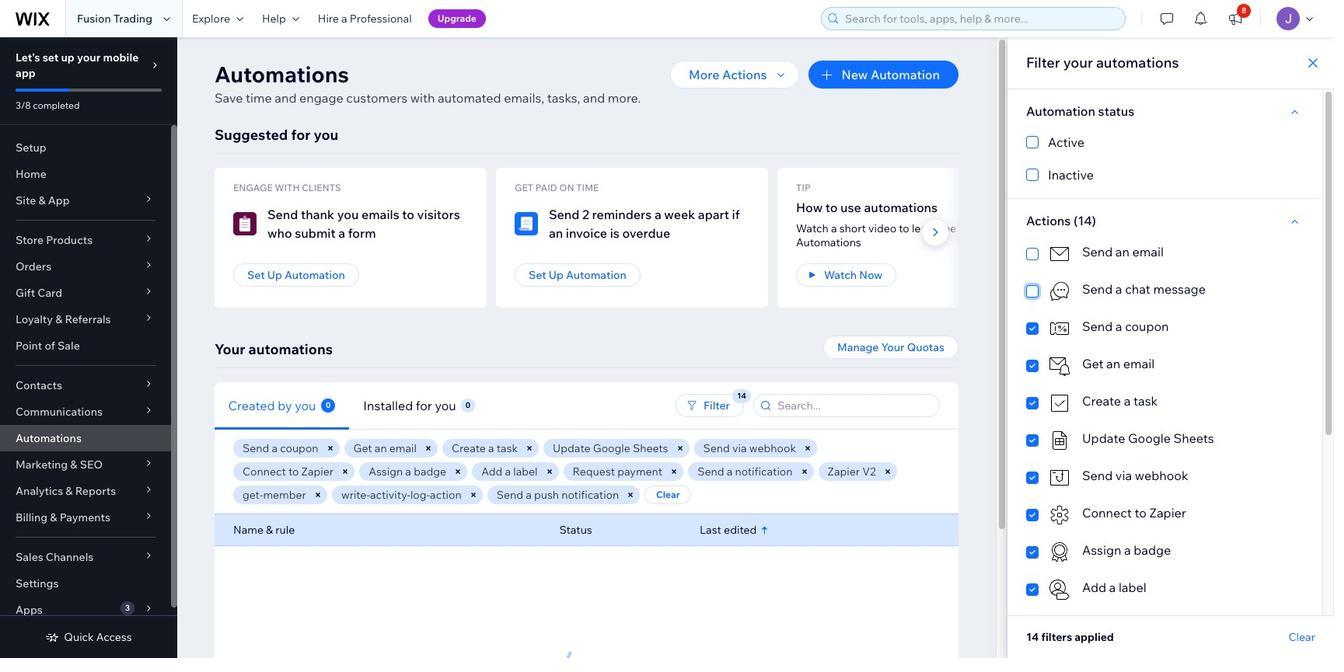 Task type: describe. For each thing, give the bounding box(es) containing it.
send an email
[[1083, 244, 1164, 260]]

set up automation button for submit
[[233, 264, 359, 287]]

& for analytics
[[66, 485, 73, 499]]

engage
[[233, 182, 273, 194]]

let's set up your mobile app
[[16, 51, 139, 80]]

thank
[[301, 207, 335, 222]]

use
[[841, 200, 862, 215]]

Active checkbox
[[1027, 133, 1304, 152]]

upgrade button
[[428, 9, 486, 28]]

1 vertical spatial task
[[497, 442, 518, 456]]

mobile
[[103, 51, 139, 65]]

automations inside tip how to use automations watch a short video to learn the basics of wix automations
[[864, 200, 938, 215]]

2 and from the left
[[583, 90, 605, 106]]

& for site
[[38, 194, 46, 208]]

send inside "checkbox"
[[1083, 468, 1113, 484]]

automations inside tip how to use automations watch a short video to learn the basics of wix automations
[[796, 236, 862, 250]]

up for send 2 reminders a week apart if an invoice is overdue
[[549, 268, 564, 282]]

send a push notification
[[497, 488, 619, 502]]

0 horizontal spatial send via webhook
[[704, 442, 796, 456]]

& for marketing
[[70, 458, 77, 472]]

Search for tools, apps, help & more... field
[[841, 8, 1121, 30]]

professional
[[350, 12, 412, 26]]

0 horizontal spatial via
[[733, 442, 747, 456]]

who
[[268, 226, 292, 241]]

0 horizontal spatial sheets
[[633, 442, 669, 456]]

help button
[[253, 0, 309, 37]]

Search... field
[[773, 395, 935, 417]]

fusion trading
[[77, 12, 152, 26]]

tab list containing created by you
[[215, 382, 594, 430]]

more actions button
[[671, 61, 800, 89]]

manage your quotas
[[838, 341, 945, 355]]

0 horizontal spatial assign a badge
[[369, 465, 447, 479]]

Send a chat message checkbox
[[1027, 280, 1304, 303]]

1 horizontal spatial zapier
[[828, 465, 860, 479]]

analytics & reports button
[[0, 478, 171, 505]]

0 horizontal spatial update
[[553, 442, 591, 456]]

filter button
[[676, 394, 744, 418]]

Assign a badge checkbox
[[1027, 541, 1304, 565]]

analytics
[[16, 485, 63, 499]]

billing
[[16, 511, 48, 525]]

update google sheets inside option
[[1083, 431, 1215, 446]]

send down (14)
[[1083, 244, 1113, 260]]

category image for send a chat message
[[1049, 280, 1072, 303]]

you for send
[[337, 207, 359, 222]]

point
[[16, 339, 42, 353]]

zapier inside connect to zapier checkbox
[[1150, 506, 1187, 521]]

Get an email checkbox
[[1027, 355, 1304, 378]]

google inside option
[[1129, 431, 1171, 446]]

now
[[860, 268, 883, 282]]

suggested
[[215, 126, 288, 144]]

setup link
[[0, 135, 171, 161]]

store products button
[[0, 227, 171, 254]]

Send an email checkbox
[[1027, 243, 1304, 266]]

action
[[430, 488, 462, 502]]

Inactive checkbox
[[1027, 166, 1304, 184]]

sidebar element
[[0, 37, 177, 659]]

send a coupon inside checkbox
[[1083, 319, 1169, 334]]

send a notification
[[698, 465, 793, 479]]

edited
[[724, 523, 757, 537]]

is
[[610, 226, 620, 241]]

hire a professional link
[[309, 0, 421, 37]]

emails
[[362, 207, 400, 222]]

1 vertical spatial send a coupon
[[243, 442, 319, 456]]

1 horizontal spatial your
[[1064, 54, 1094, 72]]

quick access
[[64, 631, 132, 645]]

get
[[515, 182, 534, 194]]

set for send thank you emails to visitors who submit a form
[[247, 268, 265, 282]]

more
[[689, 67, 720, 82]]

inactive
[[1049, 167, 1094, 183]]

automated
[[438, 90, 501, 106]]

paid
[[536, 182, 558, 194]]

category image for assign a badge
[[1049, 541, 1072, 565]]

0 horizontal spatial webhook
[[750, 442, 796, 456]]

to left "use"
[[826, 200, 838, 215]]

created by you
[[229, 398, 317, 413]]

last edited
[[700, 523, 757, 537]]

0 for installed for you
[[466, 400, 471, 410]]

set for send 2 reminders a week apart if an invoice is overdue
[[529, 268, 546, 282]]

automation down the submit
[[285, 268, 345, 282]]

connect inside checkbox
[[1083, 506, 1132, 521]]

billing & payments button
[[0, 505, 171, 531]]

Connect to Zapier checkbox
[[1027, 504, 1304, 527]]

Add a label checkbox
[[1027, 579, 1304, 602]]

point of sale link
[[0, 333, 171, 359]]

8 button
[[1219, 0, 1253, 37]]

set up automation for an
[[529, 268, 627, 282]]

site & app button
[[0, 187, 171, 214]]

Update Google Sheets checkbox
[[1027, 429, 1304, 453]]

create a task inside checkbox
[[1083, 394, 1158, 409]]

0 horizontal spatial create a task
[[452, 442, 518, 456]]

sale
[[58, 339, 80, 353]]

submit
[[295, 226, 336, 241]]

0 horizontal spatial clear button
[[645, 486, 692, 505]]

0 vertical spatial assign
[[369, 465, 403, 479]]

of inside tip how to use automations watch a short video to learn the basics of wix automations
[[994, 222, 1004, 236]]

send left "push"
[[497, 488, 523, 502]]

wix
[[1006, 222, 1025, 236]]

assign a badge inside option
[[1083, 543, 1172, 558]]

set up automation button for an
[[515, 264, 641, 287]]

orders button
[[0, 254, 171, 280]]

coupon inside checkbox
[[1126, 319, 1169, 334]]

send inside option
[[1083, 282, 1113, 297]]

0 vertical spatial connect
[[243, 465, 286, 479]]

site
[[16, 194, 36, 208]]

marketing
[[16, 458, 68, 472]]

automations link
[[0, 425, 171, 452]]

automation inside button
[[871, 67, 940, 82]]

explore
[[192, 12, 230, 26]]

automation down 'invoice'
[[566, 268, 627, 282]]

to up member in the left bottom of the page
[[289, 465, 299, 479]]

store
[[16, 233, 44, 247]]

add inside checkbox
[[1083, 580, 1107, 596]]

get inside option
[[1083, 356, 1104, 372]]

1 horizontal spatial actions
[[1027, 213, 1071, 229]]

14 filters applied
[[1027, 631, 1114, 645]]

send up send a notification
[[704, 442, 730, 456]]

communications button
[[0, 399, 171, 425]]

send down send a chat message
[[1083, 319, 1113, 334]]

send inside "send 2 reminders a week apart if an invoice is overdue"
[[549, 207, 580, 222]]

help
[[262, 12, 286, 26]]

zapier v2
[[828, 465, 876, 479]]

send a chat message
[[1083, 282, 1206, 297]]

a inside tip how to use automations watch a short video to learn the basics of wix automations
[[831, 222, 837, 236]]

reminders
[[592, 207, 652, 222]]

sales
[[16, 551, 43, 565]]

suggested for you
[[215, 126, 339, 144]]

actions inside dropdown button
[[723, 67, 767, 82]]

manage
[[838, 341, 879, 355]]

1 vertical spatial notification
[[562, 488, 619, 502]]

customers
[[346, 90, 408, 106]]

products
[[46, 233, 93, 247]]

installed
[[364, 398, 413, 413]]

the
[[940, 222, 957, 236]]

send thank you emails to visitors who submit a form
[[268, 207, 460, 241]]

more.
[[608, 90, 641, 106]]

0 horizontal spatial automations
[[249, 341, 333, 359]]

automation up the active
[[1027, 103, 1096, 119]]

email for send an email checkbox
[[1133, 244, 1164, 260]]

last
[[700, 523, 722, 537]]

watch now button
[[796, 264, 897, 287]]

category image for get an email
[[1049, 355, 1072, 378]]

form
[[348, 226, 376, 241]]

analytics & reports
[[16, 485, 116, 499]]

1 horizontal spatial clear button
[[1289, 631, 1316, 645]]

watch inside tip how to use automations watch a short video to learn the basics of wix automations
[[796, 222, 829, 236]]

apart
[[698, 207, 730, 222]]

payment
[[618, 465, 663, 479]]

gift card button
[[0, 280, 171, 306]]

0 horizontal spatial google
[[593, 442, 631, 456]]

if
[[732, 207, 740, 222]]

send 2 reminders a week apart if an invoice is overdue
[[549, 207, 740, 241]]

chat
[[1126, 282, 1151, 297]]

0 for created by you
[[326, 400, 331, 410]]

0 horizontal spatial connect to zapier
[[243, 465, 334, 479]]

communications
[[16, 405, 103, 419]]

how
[[796, 200, 823, 215]]

app
[[16, 66, 36, 80]]

status
[[560, 523, 593, 537]]

your inside button
[[882, 341, 905, 355]]

you for created
[[295, 398, 317, 413]]

request payment
[[573, 465, 663, 479]]

overdue
[[623, 226, 671, 241]]

quotas
[[907, 341, 945, 355]]

email for get an email option
[[1124, 356, 1155, 372]]

new automation button
[[809, 61, 959, 89]]

0 horizontal spatial update google sheets
[[553, 442, 669, 456]]

automation status
[[1027, 103, 1135, 119]]

2 vertical spatial email
[[390, 442, 417, 456]]

automations save time and engage customers with automated emails, tasks, and more.
[[215, 61, 641, 106]]

store products
[[16, 233, 93, 247]]

0 vertical spatial add
[[482, 465, 503, 479]]



Task type: vqa. For each thing, say whether or not it's contained in the screenshot.
Submit
yes



Task type: locate. For each thing, give the bounding box(es) containing it.
0 horizontal spatial clear
[[657, 489, 680, 501]]

send via webhook inside send via webhook "checkbox"
[[1083, 468, 1189, 484]]

2 horizontal spatial automations
[[796, 236, 862, 250]]

0 horizontal spatial up
[[267, 268, 282, 282]]

assign a badge up "write-activity-log-action"
[[369, 465, 447, 479]]

0 vertical spatial assign a badge
[[369, 465, 447, 479]]

0 horizontal spatial of
[[45, 339, 55, 353]]

send via webhook up send a notification
[[704, 442, 796, 456]]

1 horizontal spatial sheets
[[1174, 431, 1215, 446]]

actions right more
[[723, 67, 767, 82]]

payments
[[60, 511, 110, 525]]

email inside checkbox
[[1133, 244, 1164, 260]]

category image for update google sheets
[[1049, 429, 1072, 453]]

category image for add a label
[[1049, 579, 1072, 602]]

1 vertical spatial get
[[354, 442, 372, 456]]

0 vertical spatial send via webhook
[[704, 442, 796, 456]]

0 horizontal spatial label
[[514, 465, 538, 479]]

for inside tab list
[[416, 398, 432, 413]]

& right billing
[[50, 511, 57, 525]]

0 right by
[[326, 400, 331, 410]]

send
[[268, 207, 298, 222], [549, 207, 580, 222], [1083, 244, 1113, 260], [1083, 282, 1113, 297], [1083, 319, 1113, 334], [243, 442, 269, 456], [704, 442, 730, 456], [698, 465, 725, 479], [1083, 468, 1113, 484], [497, 488, 523, 502]]

0 vertical spatial webhook
[[750, 442, 796, 456]]

1 vertical spatial coupon
[[280, 442, 319, 456]]

automations up time
[[215, 61, 349, 88]]

get an email inside option
[[1083, 356, 1155, 372]]

1 horizontal spatial google
[[1129, 431, 1171, 446]]

1 vertical spatial assign
[[1083, 543, 1122, 558]]

an left 'invoice'
[[549, 226, 563, 241]]

& right loyalty
[[55, 313, 63, 327]]

Send via webhook checkbox
[[1027, 467, 1304, 490]]

assign up activity-
[[369, 465, 403, 479]]

an inside checkbox
[[1116, 244, 1130, 260]]

marketing & seo button
[[0, 452, 171, 478]]

contacts button
[[0, 373, 171, 399]]

up for send thank you emails to visitors who submit a form
[[267, 268, 282, 282]]

send down update google sheets option
[[1083, 468, 1113, 484]]

& for billing
[[50, 511, 57, 525]]

via
[[733, 442, 747, 456], [1116, 468, 1133, 484]]

settings link
[[0, 571, 171, 597]]

an inside "send 2 reminders a week apart if an invoice is overdue"
[[549, 226, 563, 241]]

message
[[1154, 282, 1206, 297]]

zapier
[[301, 465, 334, 479], [828, 465, 860, 479], [1150, 506, 1187, 521]]

app
[[48, 194, 70, 208]]

0 vertical spatial automations
[[215, 61, 349, 88]]

1 horizontal spatial set up automation button
[[515, 264, 641, 287]]

create up 'action' in the left bottom of the page
[[452, 442, 486, 456]]

& inside dropdown button
[[66, 485, 73, 499]]

automations inside automations save time and engage customers with automated emails, tasks, and more.
[[215, 61, 349, 88]]

for down engage
[[291, 126, 311, 144]]

1 horizontal spatial set up automation
[[529, 268, 627, 282]]

sheets down create a task checkbox
[[1174, 431, 1215, 446]]

category image for send via webhook
[[1049, 467, 1072, 490]]

0 vertical spatial task
[[1134, 394, 1158, 409]]

0 horizontal spatial assign
[[369, 465, 403, 479]]

add up send a push notification
[[482, 465, 503, 479]]

of left wix
[[994, 222, 1004, 236]]

1 horizontal spatial webhook
[[1135, 468, 1189, 484]]

update up request
[[553, 442, 591, 456]]

3
[[125, 604, 130, 614]]

1 horizontal spatial your
[[882, 341, 905, 355]]

send left 2
[[549, 207, 580, 222]]

2
[[583, 207, 590, 222]]

you down engage
[[314, 126, 339, 144]]

log-
[[411, 488, 430, 502]]

2 up from the left
[[549, 268, 564, 282]]

category image inside list
[[515, 212, 538, 236]]

for for installed
[[416, 398, 432, 413]]

hire a professional
[[318, 12, 412, 26]]

email inside option
[[1124, 356, 1155, 372]]

1 horizontal spatial notification
[[735, 465, 793, 479]]

your up automation status
[[1064, 54, 1094, 72]]

update inside option
[[1083, 431, 1126, 446]]

0 horizontal spatial badge
[[414, 465, 447, 479]]

1 vertical spatial for
[[416, 398, 432, 413]]

you for installed
[[435, 398, 456, 413]]

filter for filter your automations
[[1027, 54, 1061, 72]]

automations up marketing
[[16, 432, 82, 446]]

1 horizontal spatial create a task
[[1083, 394, 1158, 409]]

installed for you
[[364, 398, 456, 413]]

& for name
[[266, 523, 273, 537]]

0 vertical spatial add a label
[[482, 465, 538, 479]]

orders
[[16, 260, 51, 274]]

send a coupon down by
[[243, 442, 319, 456]]

& inside popup button
[[70, 458, 77, 472]]

to right emails
[[402, 207, 415, 222]]

connect to zapier inside checkbox
[[1083, 506, 1187, 521]]

0 vertical spatial filter
[[1027, 54, 1061, 72]]

1 horizontal spatial get
[[1083, 356, 1104, 372]]

assign inside option
[[1083, 543, 1122, 558]]

filter up automation status
[[1027, 54, 1061, 72]]

1 your from the left
[[215, 341, 245, 359]]

an down installed
[[375, 442, 387, 456]]

category image for send an email
[[1049, 243, 1072, 266]]

webhook
[[750, 442, 796, 456], [1135, 468, 1189, 484]]

rule
[[276, 523, 295, 537]]

engage
[[300, 90, 344, 106]]

webhook up send a notification
[[750, 442, 796, 456]]

you for suggested
[[314, 126, 339, 144]]

task inside checkbox
[[1134, 394, 1158, 409]]

& inside popup button
[[55, 313, 63, 327]]

coupon down send a chat message
[[1126, 319, 1169, 334]]

category image for send a coupon
[[1049, 317, 1072, 341]]

send left chat
[[1083, 282, 1113, 297]]

automations up the status at the right top
[[1097, 54, 1180, 72]]

&
[[38, 194, 46, 208], [55, 313, 63, 327], [70, 458, 77, 472], [66, 485, 73, 499], [50, 511, 57, 525], [266, 523, 273, 537]]

1 horizontal spatial send a coupon
[[1083, 319, 1169, 334]]

0 horizontal spatial task
[[497, 442, 518, 456]]

add a label up "push"
[[482, 465, 538, 479]]

label inside checkbox
[[1119, 580, 1147, 596]]

update down create a task checkbox
[[1083, 431, 1126, 446]]

activity-
[[370, 488, 411, 502]]

card
[[38, 286, 62, 300]]

coupon down by
[[280, 442, 319, 456]]

badge up the log-
[[414, 465, 447, 479]]

connect to zapier up member in the left bottom of the page
[[243, 465, 334, 479]]

automations up video
[[864, 200, 938, 215]]

category image for connect to zapier
[[1049, 504, 1072, 527]]

0 vertical spatial notification
[[735, 465, 793, 479]]

send via webhook down update google sheets option
[[1083, 468, 1189, 484]]

list
[[215, 168, 1332, 308]]

1 vertical spatial automations
[[864, 200, 938, 215]]

0 vertical spatial create a task
[[1083, 394, 1158, 409]]

notification down request
[[562, 488, 619, 502]]

an down send a coupon checkbox
[[1107, 356, 1121, 372]]

1 0 from the left
[[326, 400, 331, 410]]

list containing how to use automations
[[215, 168, 1332, 308]]

Create a task checkbox
[[1027, 392, 1304, 415]]

zapier left v2
[[828, 465, 860, 479]]

0 vertical spatial create
[[1083, 394, 1122, 409]]

& left "rule"
[[266, 523, 273, 537]]

to inside checkbox
[[1135, 506, 1147, 521]]

2 set from the left
[[529, 268, 546, 282]]

name
[[233, 523, 264, 537]]

get
[[1083, 356, 1104, 372], [354, 442, 372, 456]]

to down send via webhook "checkbox"
[[1135, 506, 1147, 521]]

0 vertical spatial connect to zapier
[[243, 465, 334, 479]]

0 vertical spatial watch
[[796, 222, 829, 236]]

1 horizontal spatial label
[[1119, 580, 1147, 596]]

watch
[[796, 222, 829, 236], [824, 268, 857, 282]]

3/8
[[16, 100, 31, 111]]

emails,
[[504, 90, 545, 106]]

actions
[[723, 67, 767, 82], [1027, 213, 1071, 229]]

label up "push"
[[514, 465, 538, 479]]

badge down connect to zapier checkbox at the bottom
[[1134, 543, 1172, 558]]

1 horizontal spatial add
[[1083, 580, 1107, 596]]

badge inside assign a badge option
[[1134, 543, 1172, 558]]

2 0 from the left
[[466, 400, 471, 410]]

2 set up automation button from the left
[[515, 264, 641, 287]]

add up applied
[[1083, 580, 1107, 596]]

1 horizontal spatial of
[[994, 222, 1004, 236]]

get an email down send a coupon checkbox
[[1083, 356, 1155, 372]]

automations up watch now button
[[796, 236, 862, 250]]

0 horizontal spatial your
[[77, 51, 101, 65]]

quick access button
[[45, 631, 132, 645]]

set up automation button
[[233, 264, 359, 287], [515, 264, 641, 287]]

let's
[[16, 51, 40, 65]]

1 horizontal spatial 0
[[466, 400, 471, 410]]

1 horizontal spatial create
[[1083, 394, 1122, 409]]

learn
[[912, 222, 938, 236]]

sales channels button
[[0, 544, 171, 571]]

1 vertical spatial webhook
[[1135, 468, 1189, 484]]

2 horizontal spatial automations
[[1097, 54, 1180, 72]]

automations for automations
[[16, 432, 82, 446]]

manage your quotas button
[[824, 336, 959, 359]]

hire
[[318, 12, 339, 26]]

create inside checkbox
[[1083, 394, 1122, 409]]

1 set up automation from the left
[[247, 268, 345, 282]]

0 vertical spatial get
[[1083, 356, 1104, 372]]

watch inside button
[[824, 268, 857, 282]]

new
[[842, 67, 868, 82]]

you right installed
[[435, 398, 456, 413]]

webhook down update google sheets option
[[1135, 468, 1189, 484]]

filter inside 'filter' button
[[704, 399, 730, 413]]

status
[[1099, 103, 1135, 119]]

& inside dropdown button
[[50, 511, 57, 525]]

0 horizontal spatial create
[[452, 442, 486, 456]]

seo
[[80, 458, 103, 472]]

referrals
[[65, 313, 111, 327]]

0 horizontal spatial actions
[[723, 67, 767, 82]]

filter for filter
[[704, 399, 730, 413]]

1 horizontal spatial update
[[1083, 431, 1126, 446]]

write-
[[341, 488, 370, 502]]

0 vertical spatial clear
[[657, 489, 680, 501]]

1 up from the left
[[267, 268, 282, 282]]

1 horizontal spatial add a label
[[1083, 580, 1147, 596]]

1 horizontal spatial get an email
[[1083, 356, 1155, 372]]

1 vertical spatial get an email
[[354, 442, 417, 456]]

sheets inside option
[[1174, 431, 1215, 446]]

2 your from the left
[[882, 341, 905, 355]]

zapier up member in the left bottom of the page
[[301, 465, 334, 479]]

automation
[[871, 67, 940, 82], [1027, 103, 1096, 119], [285, 268, 345, 282], [566, 268, 627, 282]]

send up last
[[698, 465, 725, 479]]

1 and from the left
[[275, 90, 297, 106]]

0 horizontal spatial set up automation
[[247, 268, 345, 282]]

1 horizontal spatial filter
[[1027, 54, 1061, 72]]

task
[[1134, 394, 1158, 409], [497, 442, 518, 456]]

0 horizontal spatial 0
[[326, 400, 331, 410]]

assign down connect to zapier checkbox at the bottom
[[1083, 543, 1122, 558]]

1 horizontal spatial task
[[1134, 394, 1158, 409]]

by
[[278, 398, 293, 413]]

category image for create a task
[[1049, 392, 1072, 415]]

reports
[[75, 485, 116, 499]]

0
[[326, 400, 331, 410], [466, 400, 471, 410]]

new automation
[[842, 67, 940, 82]]

category image for send thank you emails to visitors who submit a form
[[233, 212, 257, 236]]

invoice
[[566, 226, 608, 241]]

request
[[573, 465, 615, 479]]

point of sale
[[16, 339, 80, 353]]

0 vertical spatial via
[[733, 442, 747, 456]]

1 vertical spatial add a label
[[1083, 580, 1147, 596]]

automation right new
[[871, 67, 940, 82]]

gift card
[[16, 286, 62, 300]]

create a task up 'action' in the left bottom of the page
[[452, 442, 518, 456]]

label down assign a badge option
[[1119, 580, 1147, 596]]

1 horizontal spatial set
[[529, 268, 546, 282]]

get paid on time
[[515, 182, 599, 194]]

short
[[840, 222, 866, 236]]

connect down send via webhook "checkbox"
[[1083, 506, 1132, 521]]

& inside popup button
[[38, 194, 46, 208]]

webhook inside "checkbox"
[[1135, 468, 1189, 484]]

set up automation down 'invoice'
[[529, 268, 627, 282]]

sheets up payment
[[633, 442, 669, 456]]

your left quotas
[[882, 341, 905, 355]]

automations inside automations link
[[16, 432, 82, 446]]

automations up by
[[249, 341, 333, 359]]

home
[[16, 167, 46, 181]]

clients
[[302, 182, 341, 194]]

1 set from the left
[[247, 268, 265, 282]]

0 horizontal spatial coupon
[[280, 442, 319, 456]]

tab list
[[215, 382, 594, 430]]

14
[[1027, 631, 1039, 645]]

assign a badge down connect to zapier checkbox at the bottom
[[1083, 543, 1172, 558]]

your
[[77, 51, 101, 65], [1064, 54, 1094, 72]]

engage with clients
[[233, 182, 341, 194]]

your right up
[[77, 51, 101, 65]]

1 horizontal spatial assign a badge
[[1083, 543, 1172, 558]]

0 horizontal spatial get
[[354, 442, 372, 456]]

0 right installed for you
[[466, 400, 471, 410]]

1 vertical spatial of
[[45, 339, 55, 353]]

send down created
[[243, 442, 269, 456]]

loyalty & referrals button
[[0, 306, 171, 333]]

send inside send thank you emails to visitors who submit a form
[[268, 207, 298, 222]]

connect up get-member
[[243, 465, 286, 479]]

gift
[[16, 286, 35, 300]]

google up request payment
[[593, 442, 631, 456]]

access
[[96, 631, 132, 645]]

get an email
[[1083, 356, 1155, 372], [354, 442, 417, 456]]

email down send a coupon checkbox
[[1124, 356, 1155, 372]]

via up send a notification
[[733, 442, 747, 456]]

0 horizontal spatial add a label
[[482, 465, 538, 479]]

add a label inside checkbox
[[1083, 580, 1147, 596]]

0 vertical spatial of
[[994, 222, 1004, 236]]

via inside "checkbox"
[[1116, 468, 1133, 484]]

0 horizontal spatial set
[[247, 268, 265, 282]]

1 vertical spatial assign a badge
[[1083, 543, 1172, 558]]

0 horizontal spatial zapier
[[301, 465, 334, 479]]

of inside point of sale link
[[45, 339, 55, 353]]

1 horizontal spatial badge
[[1134, 543, 1172, 558]]

set up automation button down 'invoice'
[[515, 264, 641, 287]]

set up automation for submit
[[247, 268, 345, 282]]

Send a coupon checkbox
[[1027, 317, 1304, 341]]

add
[[482, 465, 503, 479], [1083, 580, 1107, 596]]

to inside send thank you emails to visitors who submit a form
[[402, 207, 415, 222]]

0 horizontal spatial set up automation button
[[233, 264, 359, 287]]

email up send a chat message
[[1133, 244, 1164, 260]]

loyalty
[[16, 313, 53, 327]]

add a label up applied
[[1083, 580, 1147, 596]]

0 horizontal spatial add
[[482, 465, 503, 479]]

your inside the let's set up your mobile app
[[77, 51, 101, 65]]

connect to zapier down send via webhook "checkbox"
[[1083, 506, 1187, 521]]

0 vertical spatial badge
[[414, 465, 447, 479]]

& left the seo
[[70, 458, 77, 472]]

for for suggested
[[291, 126, 311, 144]]

and right time
[[275, 90, 297, 106]]

coupon
[[1126, 319, 1169, 334], [280, 442, 319, 456]]

& right 'site'
[[38, 194, 46, 208]]

completed
[[33, 100, 80, 111]]

1 vertical spatial actions
[[1027, 213, 1071, 229]]

1 horizontal spatial coupon
[[1126, 319, 1169, 334]]

week
[[665, 207, 696, 222]]

to left learn
[[899, 222, 910, 236]]

0 horizontal spatial your
[[215, 341, 245, 359]]

1 horizontal spatial clear
[[1289, 631, 1316, 645]]

1 horizontal spatial for
[[416, 398, 432, 413]]

& for loyalty
[[55, 313, 63, 327]]

push
[[534, 488, 559, 502]]

watch down how
[[796, 222, 829, 236]]

an up chat
[[1116, 244, 1130, 260]]

applied
[[1075, 631, 1114, 645]]

you inside send thank you emails to visitors who submit a form
[[337, 207, 359, 222]]

1 horizontal spatial connect
[[1083, 506, 1132, 521]]

category image for send 2 reminders a week apart if an invoice is overdue
[[515, 212, 538, 236]]

a
[[342, 12, 347, 26], [655, 207, 662, 222], [831, 222, 837, 236], [339, 226, 345, 241], [1116, 282, 1123, 297], [1116, 319, 1123, 334], [1124, 394, 1131, 409], [272, 442, 278, 456], [488, 442, 494, 456], [406, 465, 411, 479], [505, 465, 511, 479], [727, 465, 733, 479], [526, 488, 532, 502], [1125, 543, 1132, 558], [1110, 580, 1116, 596]]

1 horizontal spatial and
[[583, 90, 605, 106]]

a inside "send 2 reminders a week apart if an invoice is overdue"
[[655, 207, 662, 222]]

notification up edited
[[735, 465, 793, 479]]

0 vertical spatial send a coupon
[[1083, 319, 1169, 334]]

task down get an email option
[[1134, 394, 1158, 409]]

category image
[[515, 212, 538, 236], [1049, 280, 1072, 303], [1049, 317, 1072, 341], [1049, 355, 1072, 378], [1049, 429, 1072, 453], [1049, 467, 1072, 490], [1049, 504, 1072, 527], [1049, 579, 1072, 602]]

you right by
[[295, 398, 317, 413]]

1 horizontal spatial via
[[1116, 468, 1133, 484]]

1 vertical spatial watch
[[824, 268, 857, 282]]

1 set up automation button from the left
[[233, 264, 359, 287]]

0 vertical spatial clear button
[[645, 486, 692, 505]]

settings
[[16, 577, 59, 591]]

task up send a push notification
[[497, 442, 518, 456]]

category image inside list
[[233, 212, 257, 236]]

created
[[229, 398, 275, 413]]

actions right wix
[[1027, 213, 1071, 229]]

1 vertical spatial send via webhook
[[1083, 468, 1189, 484]]

1 vertical spatial create
[[452, 442, 486, 456]]

create a task down get an email option
[[1083, 394, 1158, 409]]

a inside send thank you emails to visitors who submit a form
[[339, 226, 345, 241]]

automations for automations save time and engage customers with automated emails, tasks, and more.
[[215, 61, 349, 88]]

billing & payments
[[16, 511, 110, 525]]

via down update google sheets option
[[1116, 468, 1133, 484]]

an inside option
[[1107, 356, 1121, 372]]

and left more.
[[583, 90, 605, 106]]

& left reports
[[66, 485, 73, 499]]

zapier down send via webhook "checkbox"
[[1150, 506, 1187, 521]]

set up automation button down who
[[233, 264, 359, 287]]

send up who
[[268, 207, 298, 222]]

with
[[410, 90, 435, 106]]

active
[[1049, 135, 1085, 150]]

of
[[994, 222, 1004, 236], [45, 339, 55, 353]]

email down installed for you
[[390, 442, 417, 456]]

name & rule
[[233, 523, 295, 537]]

update google sheets down create a task checkbox
[[1083, 431, 1215, 446]]

category image
[[233, 212, 257, 236], [1049, 243, 1072, 266], [1049, 392, 1072, 415], [1049, 541, 1072, 565]]

badge
[[414, 465, 447, 479], [1134, 543, 1172, 558]]

of left sale
[[45, 339, 55, 353]]

create down get an email option
[[1083, 394, 1122, 409]]

0 horizontal spatial connect
[[243, 465, 286, 479]]

0 vertical spatial actions
[[723, 67, 767, 82]]

2 set up automation from the left
[[529, 268, 627, 282]]

1 vertical spatial connect to zapier
[[1083, 506, 1187, 521]]

1 vertical spatial clear button
[[1289, 631, 1316, 645]]



